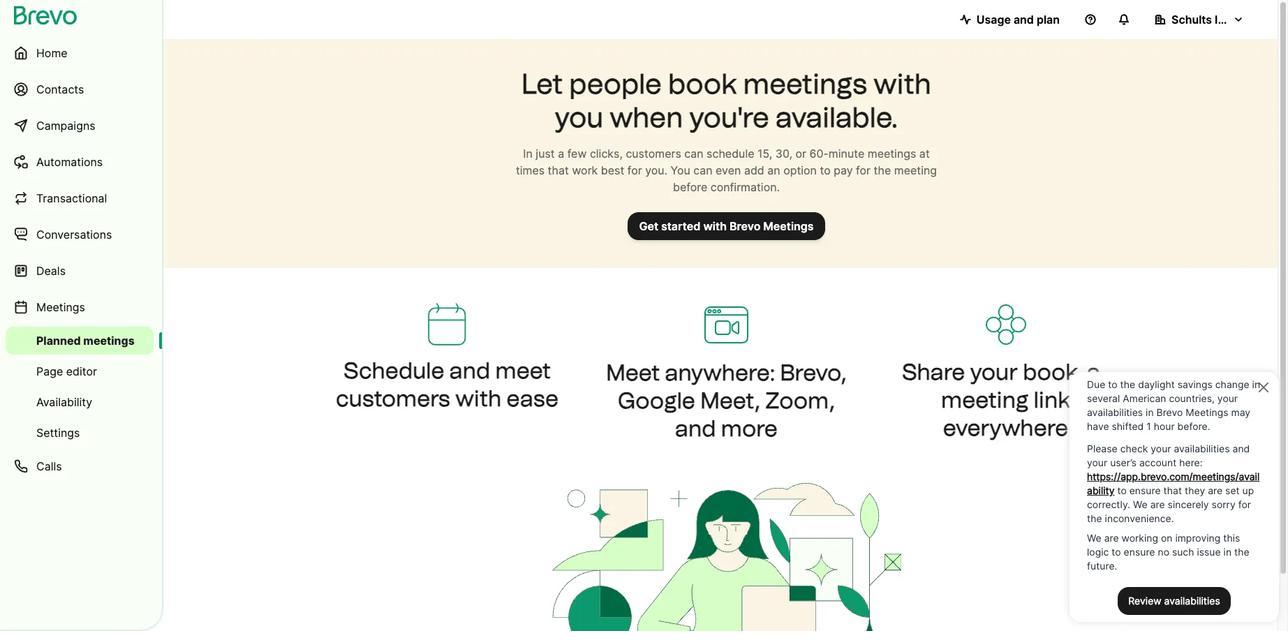 Task type: vqa. For each thing, say whether or not it's contained in the screenshot.
Search button at the right
no



Task type: describe. For each thing, give the bounding box(es) containing it.
schedule
[[344, 357, 445, 384]]

and for schedule
[[450, 357, 490, 384]]

meetings link
[[6, 291, 154, 324]]

schults inc
[[1172, 13, 1232, 27]]

meeting inside in just a few clicks, customers can schedule 15, 30, or 60-minute meetings at times that work best for you. you can even add an option to pay for the meeting before confirmation.
[[895, 163, 937, 177]]

calls link
[[6, 450, 154, 483]]

usage
[[977, 13, 1011, 27]]

times
[[516, 163, 545, 177]]

conversations link
[[6, 218, 154, 251]]

contacts link
[[6, 73, 154, 106]]

book
[[668, 67, 737, 101]]

minute
[[829, 147, 865, 161]]

zoom,
[[766, 388, 835, 414]]

your
[[971, 359, 1018, 386]]

transactional link
[[6, 182, 154, 215]]

automations
[[36, 155, 103, 169]]

schults inc button
[[1144, 6, 1256, 34]]

conversations
[[36, 228, 112, 242]]

planned meetings link
[[6, 327, 154, 355]]

60-
[[810, 147, 829, 161]]

meet
[[606, 360, 660, 386]]

available.
[[776, 101, 898, 134]]

that
[[548, 163, 569, 177]]

with for let people book meetings with you when you're available.
[[874, 67, 932, 101]]

15,
[[758, 147, 773, 161]]

few
[[568, 147, 587, 161]]

schults
[[1172, 13, 1213, 27]]

let people book meetings with you when you're available.
[[522, 67, 932, 134]]

and for usage
[[1014, 13, 1034, 27]]

in
[[523, 147, 533, 161]]

you
[[555, 101, 604, 134]]

2 for from the left
[[856, 163, 871, 177]]

campaigns link
[[6, 109, 154, 142]]

just
[[536, 147, 555, 161]]

contacts
[[36, 82, 84, 96]]

settings link
[[6, 419, 154, 447]]

meet
[[496, 357, 551, 384]]

meetings inside in just a few clicks, customers can schedule 15, 30, or 60-minute meetings at times that work best for you. you can even add an option to pay for the meeting before confirmation.
[[868, 147, 917, 161]]

work
[[572, 163, 598, 177]]

clicks,
[[590, 147, 623, 161]]

add
[[744, 163, 765, 177]]

meetings inside the let people book meetings with you when you're available.
[[743, 67, 868, 101]]

inc
[[1215, 13, 1232, 27]]

share
[[902, 359, 966, 386]]

or
[[796, 147, 807, 161]]

google
[[618, 388, 696, 414]]

meet,
[[701, 388, 761, 414]]

ease
[[507, 385, 559, 412]]

planned
[[36, 334, 81, 348]]

an
[[768, 163, 781, 177]]

before
[[673, 180, 708, 194]]

best
[[601, 163, 625, 177]]

you.
[[645, 163, 668, 177]]

brevo
[[730, 219, 761, 233]]

the
[[874, 163, 891, 177]]



Task type: locate. For each thing, give the bounding box(es) containing it.
customers inside in just a few clicks, customers can schedule 15, 30, or 60-minute meetings at times that work best for you. you can even add an option to pay for the meeting before confirmation.
[[626, 147, 682, 161]]

1 horizontal spatial meeting
[[942, 387, 1029, 413]]

1 horizontal spatial with
[[704, 219, 727, 233]]

pay
[[834, 163, 853, 177]]

1 vertical spatial customers
[[336, 385, 450, 412]]

brevo,
[[781, 360, 847, 386]]

automations link
[[6, 145, 154, 179]]

usage and plan
[[977, 13, 1060, 27]]

people
[[569, 67, 662, 101]]

meeting inside share your book-a- meeting link everywhere
[[942, 387, 1029, 413]]

meetings right brevo
[[764, 219, 814, 233]]

meetings up planned on the left
[[36, 300, 85, 314]]

and inside schedule and meet customers with ease
[[450, 357, 490, 384]]

availability
[[36, 395, 92, 409]]

1 vertical spatial and
[[450, 357, 490, 384]]

for
[[628, 163, 642, 177], [856, 163, 871, 177]]

you're
[[690, 101, 770, 134]]

page editor
[[36, 365, 97, 379]]

meetings
[[764, 219, 814, 233], [36, 300, 85, 314]]

1 horizontal spatial customers
[[626, 147, 682, 161]]

editor
[[66, 365, 97, 379]]

can
[[685, 147, 704, 161], [694, 163, 713, 177]]

0 horizontal spatial meetings
[[36, 300, 85, 314]]

everywhere
[[943, 415, 1069, 441]]

0 vertical spatial can
[[685, 147, 704, 161]]

meeting
[[895, 163, 937, 177], [942, 387, 1029, 413]]

with for schedule and meet customers with ease
[[455, 385, 502, 412]]

can up before
[[694, 163, 713, 177]]

1 vertical spatial meeting
[[942, 387, 1029, 413]]

home
[[36, 46, 67, 60]]

meet anywhere: brevo, google meet, zoom, and more
[[606, 360, 847, 442]]

2 horizontal spatial and
[[1014, 13, 1034, 27]]

customers down schedule
[[336, 385, 450, 412]]

meeting down at
[[895, 163, 937, 177]]

can up you
[[685, 147, 704, 161]]

get started with brevo meetings
[[639, 219, 814, 233]]

let
[[522, 67, 563, 101]]

2 horizontal spatial with
[[874, 67, 932, 101]]

customers
[[626, 147, 682, 161], [336, 385, 450, 412]]

0 vertical spatial meetings
[[764, 219, 814, 233]]

even
[[716, 163, 741, 177]]

usage and plan button
[[949, 6, 1071, 34]]

for left you.
[[628, 163, 642, 177]]

availability link
[[6, 388, 154, 416]]

and down meet,
[[675, 416, 716, 442]]

30,
[[776, 147, 793, 161]]

and left meet
[[450, 357, 490, 384]]

meetings
[[743, 67, 868, 101], [868, 147, 917, 161], [83, 334, 135, 348]]

schedule and meet customers with ease
[[336, 357, 559, 412]]

0 horizontal spatial customers
[[336, 385, 450, 412]]

1 horizontal spatial and
[[675, 416, 716, 442]]

to
[[820, 163, 831, 177]]

for left the
[[856, 163, 871, 177]]

more
[[721, 416, 778, 442]]

0 horizontal spatial meeting
[[895, 163, 937, 177]]

share your book-a- meeting link everywhere
[[902, 359, 1110, 441]]

customers inside schedule and meet customers with ease
[[336, 385, 450, 412]]

with inside button
[[704, 219, 727, 233]]

1 horizontal spatial for
[[856, 163, 871, 177]]

in just a few clicks, customers can schedule 15, 30, or 60-minute meetings at times that work best for you. you can even add an option to pay for the meeting before confirmation.
[[516, 147, 937, 194]]

and inside meet anywhere: brevo, google meet, zoom, and more
[[675, 416, 716, 442]]

2 vertical spatial and
[[675, 416, 716, 442]]

0 vertical spatial with
[[874, 67, 932, 101]]

when
[[610, 101, 683, 134]]

get
[[639, 219, 659, 233]]

calls
[[36, 460, 62, 474]]

2 vertical spatial meetings
[[83, 334, 135, 348]]

transactional
[[36, 191, 107, 205]]

0 horizontal spatial with
[[455, 385, 502, 412]]

1 vertical spatial meetings
[[868, 147, 917, 161]]

customers up you.
[[626, 147, 682, 161]]

0 vertical spatial meeting
[[895, 163, 937, 177]]

schedule
[[707, 147, 755, 161]]

meetings inside button
[[764, 219, 814, 233]]

anywhere:
[[665, 360, 775, 386]]

and inside button
[[1014, 13, 1034, 27]]

with
[[874, 67, 932, 101], [704, 219, 727, 233], [455, 385, 502, 412]]

a
[[558, 147, 564, 161]]

planned meetings
[[36, 334, 135, 348]]

link
[[1034, 387, 1071, 413]]

1 vertical spatial with
[[704, 219, 727, 233]]

you
[[671, 163, 691, 177]]

with inside the let people book meetings with you when you're available.
[[874, 67, 932, 101]]

started
[[661, 219, 701, 233]]

settings
[[36, 426, 80, 440]]

meeting down your
[[942, 387, 1029, 413]]

2 vertical spatial with
[[455, 385, 502, 412]]

page
[[36, 365, 63, 379]]

deals
[[36, 264, 66, 278]]

and left plan
[[1014, 13, 1034, 27]]

0 vertical spatial customers
[[626, 147, 682, 161]]

at
[[920, 147, 930, 161]]

page editor link
[[6, 358, 154, 386]]

1 for from the left
[[628, 163, 642, 177]]

1 vertical spatial meetings
[[36, 300, 85, 314]]

0 vertical spatial and
[[1014, 13, 1034, 27]]

plan
[[1037, 13, 1060, 27]]

a-
[[1088, 359, 1110, 386]]

1 vertical spatial can
[[694, 163, 713, 177]]

0 horizontal spatial for
[[628, 163, 642, 177]]

1 horizontal spatial meetings
[[764, 219, 814, 233]]

0 horizontal spatial and
[[450, 357, 490, 384]]

0 vertical spatial meetings
[[743, 67, 868, 101]]

option
[[784, 163, 817, 177]]

get started with brevo meetings button
[[628, 212, 825, 240]]

deals link
[[6, 254, 154, 288]]

book-
[[1023, 359, 1088, 386]]

and
[[1014, 13, 1034, 27], [450, 357, 490, 384], [675, 416, 716, 442]]

with inside schedule and meet customers with ease
[[455, 385, 502, 412]]

campaigns
[[36, 119, 95, 133]]

confirmation.
[[711, 180, 780, 194]]

home link
[[6, 36, 154, 70]]



